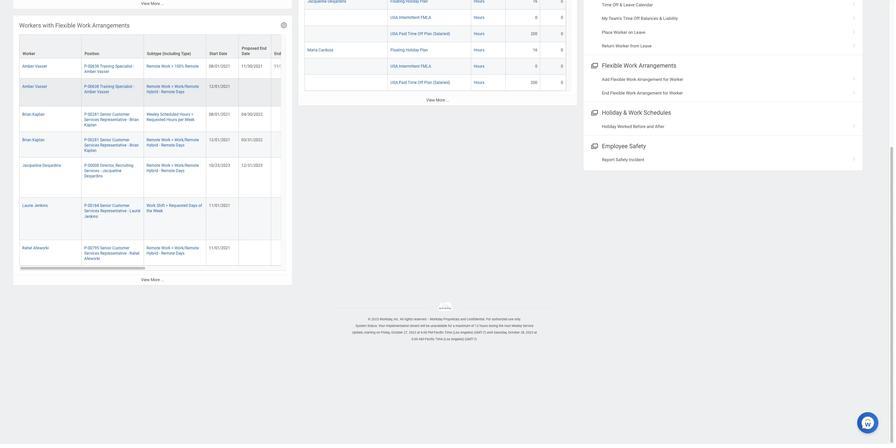 Task type: vqa. For each thing, say whether or not it's contained in the screenshot.


Task type: describe. For each thing, give the bounding box(es) containing it.
rights
[[405, 318, 413, 321]]

remote work > 100% remote
[[147, 64, 199, 69]]

work/remote for p-00795 senior customer services representative - rahel afeworki
[[175, 246, 199, 250]]

floating holiday plan
[[391, 48, 428, 52]]

work/remote for p-00638 training specialist - amber vasser
[[175, 84, 199, 89]]

representative for weekly scheduled hours > requested hours per week link
[[100, 117, 127, 122]]

director,
[[100, 163, 115, 168]]

for
[[486, 318, 491, 321]]

1 usa paid time off plan  (salaried) from the top
[[391, 32, 450, 36]]

p-00008 director, recruiting services - jacqueline desjardins
[[84, 163, 133, 179]]

1 horizontal spatial (gmt-
[[474, 331, 483, 335]]

position column header
[[82, 35, 144, 59]]

floating holiday plan link
[[391, 46, 428, 52]]

use
[[509, 318, 514, 321]]

weekly inside weekly scheduled hours > requested hours per week
[[147, 112, 159, 117]]

p-00281 senior customer services representative - brian kaplan link for requested
[[84, 111, 139, 127]]

1 vertical spatial angeles)
[[451, 338, 464, 341]]

work/remote for p-00281 senior customer services representative - brian kaplan
[[175, 138, 199, 142]]

7).
[[474, 338, 478, 341]]

starting
[[364, 331, 376, 335]]

arrangement for add flexible work arrangement for worker
[[638, 77, 663, 82]]

1 horizontal spatial &
[[624, 109, 627, 116]]

0 vertical spatial jacqueline
[[22, 163, 41, 168]]

only.
[[515, 318, 521, 321]]

0 horizontal spatial afeworki
[[33, 246, 49, 250]]

0 horizontal spatial laurie
[[22, 204, 33, 208]]

plan for 2nd usa paid time off plan  (salaried) link from the top
[[424, 80, 432, 85]]

0 horizontal spatial 6:00
[[412, 338, 418, 341]]

rahel afeworki
[[22, 246, 49, 250]]

proposed end date column header
[[239, 35, 271, 59]]

0 vertical spatial and
[[647, 124, 654, 129]]

remote work > work/remote hybrid - remote days link for p-00638 training specialist - amber vasser
[[147, 83, 199, 94]]

days for p-00795 senior customer services representative - rahel afeworki
[[176, 251, 185, 256]]

2 usa paid time off plan  (salaried) link from the top
[[391, 79, 450, 85]]

laurie jenkins
[[22, 204, 48, 208]]

senior for p-00795 senior customer services representative - rahel afeworki remote work > work/remote hybrid - remote days "link"
[[100, 246, 111, 250]]

view more ... for the topmost the view more ... link
[[141, 1, 164, 6]]

1 usa intermittent fmla from the top
[[391, 15, 431, 20]]

©
[[368, 318, 371, 321]]

configure workers with flexible work arrangements image
[[280, 22, 288, 29]]

afeworki inside p-00795 senior customer services representative - rahel afeworki
[[84, 256, 100, 261]]

customer for weekly scheduled hours > requested hours per week link
[[112, 112, 130, 117]]

- inside p-00795 senior customer services representative - rahel afeworki
[[128, 251, 129, 256]]

customer for remote work > work/remote hybrid - remote days "link" corresponding to p-00281 senior customer services representative - brian kaplan
[[112, 138, 130, 142]]

proposed
[[242, 46, 259, 51]]

00008
[[88, 163, 99, 168]]

and inside © 2023 workday, inc. all rights reserved. - workday proprietary and confidential. for authorized use only. system status: your implementation tenant will be unavailable for a maximum of 12 hours during the next weekly service update; starting on friday, october 27, 2023 at 6:00 pm pacific time (los angeles) (gmt-7) until saturday, october 28, 2023 at 6:00 am pacific time (los angeles) (gmt-7).
[[461, 318, 466, 321]]

representative for work shift > requested days of the week link
[[100, 209, 127, 214]]

remote work > work/remote hybrid - remote days for p-00795 senior customer services representative - rahel afeworki
[[147, 246, 199, 256]]

p-00638 training specialist - amber vasser link for remote work > 100% remote
[[84, 63, 135, 74]]

0 for hours link related to 2nd usa paid time off plan  (salaried) link from the top
[[561, 80, 563, 85]]

your
[[379, 324, 385, 328]]

workers with flexible work arrangements element
[[13, 16, 559, 285]]

03/31/2022
[[242, 138, 263, 142]]

time off & leave calendar link
[[584, 0, 863, 12]]

0 vertical spatial view
[[141, 1, 150, 6]]

0 vertical spatial jenkins
[[34, 204, 48, 208]]

return worker from leave link
[[584, 39, 863, 53]]

1 vertical spatial &
[[660, 16, 663, 21]]

safety for report
[[616, 157, 628, 162]]

p-00795 senior customer services representative - rahel afeworki link
[[84, 244, 140, 261]]

3 p- from the top
[[84, 112, 88, 117]]

maximum
[[456, 324, 471, 328]]

7)
[[483, 331, 486, 335]]

update;
[[352, 331, 364, 335]]

(salaried) for first usa paid time off plan  (salaried) link
[[433, 32, 450, 36]]

rahel afeworki link
[[22, 244, 49, 250]]

0 vertical spatial arrangements
[[92, 22, 130, 29]]

1 vertical spatial (los
[[444, 338, 451, 341]]

my team's time off balances element
[[299, 0, 577, 106]]

holiday worked before and after link
[[584, 120, 863, 133]]

p- for p-00184 senior customer services representative - laurie jenkins link
[[84, 204, 88, 208]]

authorized
[[492, 318, 508, 321]]

p-00008 director, recruiting services - jacqueline desjardins link
[[84, 162, 133, 179]]

of inside the 'work shift > requested days of the week'
[[199, 204, 202, 208]]

service
[[523, 324, 534, 328]]

p-00184 senior customer services representative - laurie jenkins link
[[84, 202, 141, 219]]

next
[[505, 324, 511, 328]]

work inside the 'work shift > requested days of the week'
[[147, 204, 156, 208]]

time off & leave calendar
[[602, 2, 653, 7]]

liability
[[664, 16, 678, 21]]

saturday,
[[494, 331, 508, 335]]

4 p- from the top
[[84, 138, 88, 142]]

desjardins inside the 'p-00008 director, recruiting services - jacqueline desjardins'
[[84, 174, 103, 179]]

laurie inside p-00184 senior customer services representative - laurie jenkins
[[130, 209, 141, 214]]

add
[[602, 77, 610, 82]]

end date button
[[271, 35, 304, 58]]

0 vertical spatial angeles)
[[461, 331, 474, 335]]

after
[[655, 124, 665, 129]]

0 vertical spatial pacific
[[434, 331, 444, 335]]

remote work > work/remote hybrid - remote days for p-00281 senior customer services representative - brian kaplan
[[147, 138, 199, 148]]

0 vertical spatial view more ... link
[[13, 0, 292, 9]]

flexible up add
[[602, 62, 623, 69]]

start
[[209, 51, 218, 56]]

representative for p-00795 senior customer services representative - rahel afeworki remote work > work/remote hybrid - remote days "link"
[[100, 251, 127, 256]]

2 vertical spatial view more ... link
[[13, 274, 292, 285]]

chevron right image for time off & leave calendar
[[851, 0, 859, 7]]

00795
[[88, 246, 99, 250]]

report
[[602, 157, 615, 162]]

all
[[400, 318, 404, 321]]

training for remote work > work/remote hybrid - remote days
[[100, 84, 114, 89]]

remote work > work/remote hybrid - remote days for p-00008 director, recruiting services - jacqueline desjardins
[[147, 163, 199, 173]]

workday assistant region
[[858, 410, 882, 434]]

worker column header
[[19, 35, 82, 59]]

brian kaplan for weekly scheduled hours > requested hours per week
[[22, 112, 45, 117]]

p-00795 senior customer services representative - rahel afeworki
[[84, 246, 140, 261]]

system
[[356, 324, 367, 328]]

11/01/2021 for remote work > work/remote hybrid - remote days
[[209, 246, 230, 250]]

workers with flexible work arrangements
[[19, 22, 130, 29]]

12/01/2021 for p-00638 training specialist - amber vasser
[[209, 84, 230, 89]]

16
[[533, 48, 538, 52]]

week for the
[[153, 209, 163, 214]]

1 horizontal spatial arrangements
[[639, 62, 677, 69]]

08/01/2021 for 04/30/2022
[[209, 112, 230, 117]]

requested inside weekly scheduled hours > requested hours per week
[[147, 117, 166, 122]]

12/31/2023
[[242, 163, 263, 168]]

100%
[[175, 64, 184, 69]]

position
[[85, 51, 99, 56]]

employee safety
[[602, 143, 646, 150]]

11/01/2021 for work shift > requested days of the week
[[209, 204, 230, 208]]

0 horizontal spatial rahel
[[22, 246, 32, 250]]

on inside "link"
[[629, 30, 634, 35]]

jacqueline desjardins link
[[22, 162, 61, 168]]

remote work > work/remote hybrid - remote days link for p-00795 senior customer services representative - rahel afeworki
[[147, 244, 199, 256]]

04/30/2022
[[242, 112, 263, 117]]

with
[[43, 22, 54, 29]]

intermittent for first 'usa intermittent fmla' link from the bottom
[[399, 64, 420, 69]]

hours link for floating holiday plan link
[[474, 46, 485, 52]]

schedules
[[644, 109, 672, 116]]

maria cardoza link
[[308, 46, 333, 52]]

work shift > requested days of the week link
[[147, 202, 202, 214]]

leave for from
[[641, 43, 652, 48]]

1 horizontal spatial 2023
[[409, 331, 417, 335]]

date for end date
[[282, 51, 290, 56]]

inc.
[[394, 318, 399, 321]]

end inside proposed end date
[[260, 46, 267, 51]]

hybrid for p-00008 director, recruiting services - jacqueline desjardins
[[147, 169, 158, 173]]

jacqueline inside the 'p-00008 director, recruiting services - jacqueline desjardins'
[[102, 169, 122, 173]]

start date button
[[206, 35, 239, 58]]

08/01/2021 for 11/30/2021
[[209, 64, 230, 69]]

week for per
[[185, 117, 195, 122]]

2 horizontal spatial 2023
[[526, 331, 534, 335]]

hours link for 2nd usa paid time off plan  (salaried) link from the top
[[474, 79, 485, 85]]

plan inside floating holiday plan link
[[420, 48, 428, 52]]

hours
[[480, 324, 488, 328]]

work/remote for p-00008 director, recruiting services - jacqueline desjardins
[[175, 163, 199, 168]]

1 usa paid time off plan  (salaried) link from the top
[[391, 30, 450, 36]]

the inside © 2023 workday, inc. all rights reserved. - workday proprietary and confidential. for authorized use only. system status: your implementation tenant will be unavailable for a maximum of 12 hours during the next weekly service update; starting on friday, october 27, 2023 at 6:00 pm pacific time (los angeles) (gmt-7) until saturday, october 28, 2023 at 6:00 am pacific time (los angeles) (gmt-7).
[[499, 324, 504, 328]]

p-00184 senior customer services representative - laurie jenkins
[[84, 204, 141, 219]]

row containing maria cardoza
[[305, 42, 566, 58]]

proprietary
[[444, 318, 460, 321]]

worker inside 'popup button'
[[23, 51, 35, 56]]

for inside © 2023 workday, inc. all rights reserved. - workday proprietary and confidential. for authorized use only. system status: your implementation tenant will be unavailable for a maximum of 12 hours during the next weekly service update; starting on friday, october 27, 2023 at 6:00 pm pacific time (los angeles) (gmt-7) until saturday, october 28, 2023 at 6:00 am pacific time (los angeles) (gmt-7).
[[448, 324, 452, 328]]

view inside my team's time off balances element
[[427, 98, 435, 103]]

maria cardoza
[[308, 48, 333, 52]]

2 usa intermittent fmla link from the top
[[391, 63, 431, 69]]

p-00281 senior customer services representative - brian kaplan link for hybrid
[[84, 136, 139, 153]]

end flexible work arrangement for worker link
[[584, 86, 863, 100]]

for for end flexible work arrangement for worker
[[663, 91, 669, 96]]

00638 for remote work > 100% remote
[[88, 64, 99, 69]]

report safety incident
[[602, 157, 645, 162]]

0 for first usa paid time off plan  (salaried) link hours link
[[561, 32, 563, 36]]

shift
[[157, 204, 165, 208]]

menu group image for flexible work arrangements
[[590, 61, 599, 70]]

p-00638 training specialist - amber vasser link for remote work > work/remote hybrid - remote days
[[84, 83, 135, 94]]

maria
[[308, 48, 318, 52]]

holiday inside my team's time off balances element
[[406, 48, 419, 52]]

00281 for remote
[[88, 138, 99, 142]]

flexible up holiday & work schedules
[[611, 91, 625, 96]]

brian kaplan link for weekly scheduled hours > requested hours per week
[[22, 111, 45, 117]]

arrangement for end flexible work arrangement for worker
[[637, 91, 662, 96]]

customer for p-00795 senior customer services representative - rahel afeworki remote work > work/remote hybrid - remote days "link"
[[112, 246, 130, 250]]

p-00638 training specialist - amber vasser for remote work > work/remote hybrid - remote days
[[84, 84, 135, 94]]

flexible right add
[[611, 77, 626, 82]]

implementation
[[386, 324, 410, 328]]

a
[[453, 324, 455, 328]]

jacqueline desjardins
[[22, 163, 61, 168]]

row containing jacqueline desjardins
[[19, 158, 559, 198]]

jenkins inside p-00184 senior customer services representative - laurie jenkins
[[84, 214, 98, 219]]

end date
[[274, 51, 290, 56]]

type)
[[181, 51, 191, 56]]

0 horizontal spatial desjardins
[[42, 163, 61, 168]]

weekly scheduled hours > requested hours per week
[[147, 112, 195, 122]]

2 paid from the top
[[399, 80, 407, 85]]

menu group image
[[590, 108, 599, 117]]

return
[[602, 43, 615, 48]]

pm
[[428, 331, 433, 335]]

view more ... for middle the view more ... link
[[427, 98, 449, 103]]

work shift > requested days of the week
[[147, 204, 202, 214]]

00184
[[88, 204, 99, 208]]

status:
[[368, 324, 378, 328]]

services inside p-00184 senior customer services representative - laurie jenkins
[[84, 209, 99, 214]]

1 vertical spatial view more ... link
[[299, 95, 577, 106]]

holiday worked before and after
[[602, 124, 665, 129]]

from
[[631, 43, 640, 48]]

p-00281 senior customer services representative - brian kaplan for hybrid
[[84, 138, 139, 153]]

days for p-00008 director, recruiting services - jacqueline desjardins
[[176, 169, 185, 173]]

rahel inside p-00795 senior customer services representative - rahel afeworki
[[130, 251, 140, 256]]

team's
[[609, 16, 622, 21]]

0 for 1st 'usa intermittent fmla' link hours link
[[561, 15, 563, 20]]

the inside the 'work shift > requested days of the week'
[[147, 209, 152, 214]]

(salaried) for 2nd usa paid time off plan  (salaried) link from the top
[[433, 80, 450, 85]]

services for 04/30/2022
[[84, 117, 99, 122]]

incident
[[629, 157, 645, 162]]

end for end date
[[274, 51, 281, 56]]

proposed end date
[[242, 46, 267, 56]]

weekly inside © 2023 workday, inc. all rights reserved. - workday proprietary and confidential. for authorized use only. system status: your implementation tenant will be unavailable for a maximum of 12 hours during the next weekly service update; starting on friday, october 27, 2023 at 6:00 pm pacific time (los angeles) (gmt-7) until saturday, october 28, 2023 at 6:00 am pacific time (los angeles) (gmt-7).
[[512, 324, 522, 328]]

subtype (including type) button
[[144, 35, 206, 58]]

row containing proposed end date
[[19, 35, 559, 59]]



Task type: locate. For each thing, give the bounding box(es) containing it.
2 vertical spatial for
[[448, 324, 452, 328]]

confidential.
[[467, 318, 486, 321]]

leave left calendar
[[624, 2, 635, 7]]

1 at from the left
[[417, 331, 420, 335]]

1 customer from the top
[[112, 112, 130, 117]]

usa for first 'usa intermittent fmla' link from the bottom
[[391, 64, 398, 69]]

0 vertical spatial (los
[[453, 331, 460, 335]]

1 horizontal spatial 6:00
[[421, 331, 428, 335]]

and up maximum
[[461, 318, 466, 321]]

2 11/01/2021 from the top
[[209, 246, 230, 250]]

paid down the floating at the top of the page
[[399, 80, 407, 85]]

1 11/01/2021 from the top
[[209, 204, 230, 208]]

end right proposed
[[260, 46, 267, 51]]

usa intermittent fmla link up floating holiday plan link
[[391, 14, 431, 20]]

date inside proposed end date
[[242, 51, 250, 56]]

200 for first usa paid time off plan  (salaried) link hours link
[[531, 32, 538, 36]]

at up 'am'
[[417, 331, 420, 335]]

hours link for first 'usa intermittent fmla' link from the bottom
[[474, 63, 485, 69]]

12/01/2021 for p-00281 senior customer services representative - brian kaplan
[[209, 138, 230, 142]]

senior inside p-00795 senior customer services representative - rahel afeworki
[[100, 246, 111, 250]]

0 vertical spatial &
[[620, 2, 623, 7]]

hybrid for p-00638 training specialist - amber vasser
[[147, 90, 158, 94]]

october down implementation
[[391, 331, 403, 335]]

2 date from the left
[[242, 51, 250, 56]]

p- inside p-00795 senior customer services representative - rahel afeworki
[[84, 246, 88, 250]]

chevron right image inside place worker on leave "link"
[[851, 27, 859, 34]]

1 vertical spatial pacific
[[425, 338, 435, 341]]

report safety incident link
[[584, 153, 863, 167]]

1 senior from the top
[[100, 112, 111, 117]]

(gmt- down maximum
[[465, 338, 474, 341]]

2 vertical spatial more
[[151, 278, 160, 282]]

0 vertical spatial ...
[[161, 1, 164, 6]]

on left friday,
[[377, 331, 380, 335]]

menu group image for employee safety
[[590, 141, 599, 150]]

200 up 16
[[531, 32, 538, 36]]

list
[[584, 0, 863, 53], [584, 73, 863, 100]]

2 p-00638 training specialist - amber vasser from the top
[[84, 84, 135, 94]]

end right proposed end date
[[274, 51, 281, 56]]

28,
[[521, 331, 525, 335]]

chevron right image inside holiday worked before and after link
[[851, 122, 859, 128]]

1 vertical spatial weekly
[[512, 324, 522, 328]]

0 vertical spatial holiday
[[406, 48, 419, 52]]

4 hours link from the top
[[474, 63, 485, 69]]

2 october from the left
[[508, 331, 520, 335]]

paid up floating holiday plan link
[[399, 32, 407, 36]]

0 vertical spatial weekly
[[147, 112, 159, 117]]

p- inside p-00184 senior customer services representative - laurie jenkins
[[84, 204, 88, 208]]

amber vasser for remote work > 100% remote
[[22, 64, 47, 69]]

during
[[489, 324, 498, 328]]

customer inside p-00184 senior customer services representative - laurie jenkins
[[112, 204, 130, 208]]

1 vertical spatial menu group image
[[590, 141, 599, 150]]

(gmt- down 12
[[474, 331, 483, 335]]

6 p- from the top
[[84, 204, 88, 208]]

list containing time off & leave calendar
[[584, 0, 863, 53]]

remote work > 100% remote link
[[147, 63, 199, 69]]

08/01/2021 left the 04/30/2022
[[209, 112, 230, 117]]

200
[[531, 32, 538, 36], [531, 80, 538, 85]]

customer for work shift > requested days of the week link
[[112, 204, 130, 208]]

1 vertical spatial amber vasser
[[22, 84, 47, 89]]

view more ... for bottom the view more ... link
[[141, 278, 164, 282]]

2 hybrid from the top
[[147, 143, 158, 148]]

view more ... inside my team's time off balances element
[[427, 98, 449, 103]]

0 horizontal spatial (gmt-
[[465, 338, 474, 341]]

per
[[178, 117, 184, 122]]

representative inside p-00184 senior customer services representative - laurie jenkins
[[100, 209, 127, 214]]

2023 right 27,
[[409, 331, 417, 335]]

3 hours link from the top
[[474, 46, 485, 52]]

1 vertical spatial p-00638 training specialist - amber vasser
[[84, 84, 135, 94]]

1 horizontal spatial jenkins
[[84, 214, 98, 219]]

add flexible work arrangement for worker link
[[584, 73, 863, 86]]

0 horizontal spatial jenkins
[[34, 204, 48, 208]]

2 p-00281 senior customer services representative - brian kaplan link from the top
[[84, 136, 139, 153]]

- inside © 2023 workday, inc. all rights reserved. - workday proprietary and confidential. for authorized use only. system status: your implementation tenant will be unavailable for a maximum of 12 hours during the next weekly service update; starting on friday, october 27, 2023 at 6:00 pm pacific time (los angeles) (gmt-7) until saturday, october 28, 2023 at 6:00 am pacific time (los angeles) (gmt-7).
[[428, 318, 429, 321]]

1 horizontal spatial 11/30/2021
[[274, 64, 295, 69]]

(los down the a
[[453, 331, 460, 335]]

chevron right image
[[851, 0, 859, 7], [851, 14, 859, 20], [851, 27, 859, 34], [851, 41, 859, 48], [851, 88, 859, 95], [851, 122, 859, 128], [851, 155, 859, 162]]

1 horizontal spatial at
[[534, 331, 537, 335]]

representative
[[100, 117, 127, 122], [100, 143, 127, 148], [100, 209, 127, 214], [100, 251, 127, 256]]

1 08/01/2021 from the top
[[209, 64, 230, 69]]

1 horizontal spatial laurie
[[130, 209, 141, 214]]

footer containing © 2023 workday, inc. all rights reserved. - workday proprietary and confidential. for authorized use only. system status: your implementation tenant will be unavailable for a maximum of 12 hours during the next weekly service update; starting on friday, october 27, 2023 at 6:00 pm pacific time (los angeles) (gmt-7) until saturday, october 28, 2023 at 6:00 am pacific time (los angeles) (gmt-7).
[[0, 302, 890, 343]]

1 horizontal spatial on
[[629, 30, 634, 35]]

angeles)
[[461, 331, 474, 335], [451, 338, 464, 341]]

holiday right menu group image
[[602, 109, 622, 116]]

2 senior from the top
[[100, 138, 111, 142]]

arrangement up end flexible work arrangement for worker on the top of the page
[[638, 77, 663, 82]]

... inside workers with flexible work arrangements element
[[161, 278, 164, 282]]

arrangement
[[638, 77, 663, 82], [637, 91, 662, 96]]

1 vertical spatial p-00281 senior customer services representative - brian kaplan
[[84, 138, 139, 153]]

1 amber vasser from the top
[[22, 64, 47, 69]]

2 usa paid time off plan  (salaried) from the top
[[391, 80, 450, 85]]

1 vertical spatial paid
[[399, 80, 407, 85]]

1 fmla from the top
[[421, 15, 431, 20]]

october left the 28,
[[508, 331, 520, 335]]

p- for p-00008 director, recruiting services - jacqueline desjardins link
[[84, 163, 88, 168]]

laurie jenkins link
[[22, 202, 48, 208]]

workday
[[430, 318, 443, 321]]

cardoza
[[319, 48, 333, 52]]

more
[[151, 1, 160, 6], [436, 98, 445, 103], [151, 278, 160, 282]]

workday,
[[380, 318, 393, 321]]

end inside end date popup button
[[274, 51, 281, 56]]

plan for first usa paid time off plan  (salaried) link
[[424, 32, 432, 36]]

chevron right image inside end flexible work arrangement for worker link
[[851, 88, 859, 95]]

view more ...
[[141, 1, 164, 6], [427, 98, 449, 103], [141, 278, 164, 282]]

0 for hours link corresponding to first 'usa intermittent fmla' link from the bottom
[[561, 64, 563, 69]]

flexible work arrangements
[[602, 62, 677, 69]]

4 services from the top
[[84, 209, 99, 214]]

2 list from the top
[[584, 73, 863, 100]]

requested down "scheduled" on the left top of the page
[[147, 117, 166, 122]]

cell
[[305, 10, 388, 26], [305, 26, 388, 42], [305, 58, 388, 75], [305, 75, 388, 91], [239, 79, 271, 106], [271, 79, 304, 106], [271, 106, 304, 132], [271, 132, 304, 158], [271, 158, 304, 198], [239, 198, 271, 240], [271, 198, 304, 240], [239, 240, 271, 266], [271, 240, 304, 266]]

amber
[[22, 64, 34, 69], [84, 69, 96, 74], [22, 84, 34, 89], [84, 90, 96, 94]]

1 horizontal spatial safety
[[630, 143, 646, 150]]

7 chevron right image from the top
[[851, 155, 859, 162]]

remote
[[147, 64, 160, 69], [185, 64, 199, 69], [147, 84, 160, 89], [161, 90, 175, 94], [147, 138, 160, 142], [161, 143, 175, 148], [147, 163, 160, 168], [161, 169, 175, 173], [147, 246, 160, 250], [161, 251, 175, 256]]

3 chevron right image from the top
[[851, 27, 859, 34]]

services inside p-00795 senior customer services representative - rahel afeworki
[[84, 251, 99, 256]]

3 usa from the top
[[391, 64, 398, 69]]

senior for weekly scheduled hours > requested hours per week link
[[100, 112, 111, 117]]

chevron right image for my team's time off balances & liability
[[851, 14, 859, 20]]

200 down 16
[[531, 80, 538, 85]]

p-
[[84, 64, 88, 69], [84, 84, 88, 89], [84, 112, 88, 117], [84, 138, 88, 142], [84, 163, 88, 168], [84, 204, 88, 208], [84, 246, 88, 250]]

1 october from the left
[[391, 331, 403, 335]]

0 horizontal spatial on
[[377, 331, 380, 335]]

1 vertical spatial 6:00
[[412, 338, 418, 341]]

4 customer from the top
[[112, 246, 130, 250]]

row containing rahel afeworki
[[19, 240, 559, 266]]

tenant
[[410, 324, 420, 328]]

customer
[[112, 112, 130, 117], [112, 138, 130, 142], [112, 204, 130, 208], [112, 246, 130, 250]]

intermittent up floating holiday plan link
[[399, 15, 420, 20]]

1 horizontal spatial of
[[471, 324, 475, 328]]

row containing laurie jenkins
[[19, 198, 559, 240]]

p- inside the 'p-00008 director, recruiting services - jacqueline desjardins'
[[84, 163, 88, 168]]

for left the a
[[448, 324, 452, 328]]

1 horizontal spatial october
[[508, 331, 520, 335]]

for up schedules
[[663, 91, 669, 96]]

2 hours link from the top
[[474, 30, 485, 36]]

1 vertical spatial of
[[471, 324, 475, 328]]

1 horizontal spatial and
[[647, 124, 654, 129]]

specialist for remote work > 100% remote
[[115, 64, 132, 69]]

week right per
[[185, 117, 195, 122]]

0 vertical spatial (gmt-
[[474, 331, 483, 335]]

work
[[77, 22, 91, 29], [624, 62, 638, 69], [161, 64, 171, 69], [627, 77, 637, 82], [161, 84, 171, 89], [626, 91, 636, 96], [629, 109, 643, 116], [161, 138, 171, 142], [161, 163, 171, 168], [147, 204, 156, 208], [161, 246, 171, 250]]

1 vertical spatial afeworki
[[84, 256, 100, 261]]

unavailable
[[431, 324, 447, 328]]

1 training from the top
[[100, 64, 114, 69]]

3 work/remote from the top
[[175, 163, 199, 168]]

0 vertical spatial for
[[664, 77, 669, 82]]

0 horizontal spatial week
[[153, 209, 163, 214]]

1 p- from the top
[[84, 64, 88, 69]]

1 list from the top
[[584, 0, 863, 53]]

requested
[[147, 117, 166, 122], [169, 204, 188, 208]]

for up end flexible work arrangement for worker on the top of the page
[[664, 77, 669, 82]]

requested right shift at the left top
[[169, 204, 188, 208]]

1 horizontal spatial weekly
[[512, 324, 522, 328]]

2 vertical spatial holiday
[[602, 124, 617, 129]]

2 representative from the top
[[100, 143, 127, 148]]

safety
[[630, 143, 646, 150], [616, 157, 628, 162]]

pacific down unavailable
[[434, 331, 444, 335]]

position button
[[82, 35, 144, 58]]

-
[[133, 64, 135, 69], [133, 84, 135, 89], [159, 90, 160, 94], [128, 117, 129, 122], [128, 143, 129, 148], [159, 143, 160, 148], [100, 169, 101, 173], [159, 169, 160, 173], [128, 209, 129, 214], [128, 251, 129, 256], [159, 251, 160, 256], [428, 318, 429, 321]]

end down add
[[602, 91, 610, 96]]

> inside the 'work shift > requested days of the week'
[[166, 204, 168, 208]]

date left maria
[[282, 51, 290, 56]]

usa intermittent fmla up floating holiday plan link
[[391, 15, 431, 20]]

00638 for remote work > work/remote hybrid - remote days
[[88, 84, 99, 89]]

2 at from the left
[[534, 331, 537, 335]]

intermittent down floating holiday plan
[[399, 64, 420, 69]]

1 vertical spatial week
[[153, 209, 163, 214]]

0 vertical spatial p-00281 senior customer services representative - brian kaplan
[[84, 112, 139, 127]]

leave right "from"
[[641, 43, 652, 48]]

2 200 from the top
[[531, 80, 538, 85]]

place worker on leave
[[602, 30, 646, 35]]

intermittent for 1st 'usa intermittent fmla' link
[[399, 15, 420, 20]]

weekly down only. at right bottom
[[512, 324, 522, 328]]

customer inside p-00795 senior customer services representative - rahel afeworki
[[112, 246, 130, 250]]

1 paid from the top
[[399, 32, 407, 36]]

specialist
[[115, 64, 132, 69], [115, 84, 132, 89]]

list containing add flexible work arrangement for worker
[[584, 73, 863, 100]]

floating
[[391, 48, 405, 52]]

remote work > work/remote hybrid - remote days for p-00638 training specialist - amber vasser
[[147, 84, 199, 94]]

1 vertical spatial specialist
[[115, 84, 132, 89]]

2023 right the 28,
[[526, 331, 534, 335]]

1 vertical spatial on
[[377, 331, 380, 335]]

my team's time off balances & liability
[[602, 16, 678, 21]]

5 hours link from the top
[[474, 79, 485, 85]]

chevron right image for holiday worked before and after
[[851, 122, 859, 128]]

and left after
[[647, 124, 654, 129]]

chevron right image inside report safety incident link
[[851, 155, 859, 162]]

safety up incident
[[630, 143, 646, 150]]

> inside weekly scheduled hours > requested hours per week
[[191, 112, 194, 117]]

6 chevron right image from the top
[[851, 122, 859, 128]]

pacific down "pm"
[[425, 338, 435, 341]]

200 for hours link related to 2nd usa paid time off plan  (salaried) link from the top
[[531, 80, 538, 85]]

1 vertical spatial (gmt-
[[465, 338, 474, 341]]

0 vertical spatial usa intermittent fmla link
[[391, 14, 431, 20]]

6:00 left 'am'
[[412, 338, 418, 341]]

for for add flexible work arrangement for worker
[[664, 77, 669, 82]]

representative for remote work > work/remote hybrid - remote days "link" corresponding to p-00281 senior customer services representative - brian kaplan
[[100, 143, 127, 148]]

2 chevron right image from the top
[[851, 14, 859, 20]]

00638
[[88, 64, 99, 69], [88, 84, 99, 89]]

p-00281 senior customer services representative - brian kaplan for requested
[[84, 112, 139, 127]]

date down proposed
[[242, 51, 250, 56]]

menu group image
[[590, 61, 599, 70], [590, 141, 599, 150]]

1 vertical spatial view
[[427, 98, 435, 103]]

1 services from the top
[[84, 117, 99, 122]]

4 representative from the top
[[100, 251, 127, 256]]

1 p-00638 training specialist - amber vasser link from the top
[[84, 63, 135, 74]]

11/30/2021 down end date
[[274, 64, 295, 69]]

12/01/2021 up 10/23/2023 in the left top of the page
[[209, 138, 230, 142]]

2 (salaried) from the top
[[433, 80, 450, 85]]

worker inside "link"
[[614, 30, 628, 35]]

2 remote work > work/remote hybrid - remote days link from the top
[[147, 136, 199, 148]]

0 horizontal spatial the
[[147, 209, 152, 214]]

hours link for 1st 'usa intermittent fmla' link
[[474, 14, 485, 20]]

end inside end flexible work arrangement for worker link
[[602, 91, 610, 96]]

2 brian kaplan from the top
[[22, 138, 45, 142]]

4 remote work > work/remote hybrid - remote days link from the top
[[147, 244, 199, 256]]

1 horizontal spatial the
[[499, 324, 504, 328]]

hours
[[474, 15, 485, 20], [474, 32, 485, 36], [474, 48, 485, 52], [474, 64, 485, 69], [474, 80, 485, 85], [180, 112, 190, 117], [167, 117, 177, 122]]

0
[[536, 15, 538, 20], [561, 15, 563, 20], [561, 32, 563, 36], [561, 48, 563, 52], [536, 64, 538, 69], [561, 64, 563, 69], [561, 80, 563, 85]]

4 usa from the top
[[391, 80, 398, 85]]

2 training from the top
[[100, 84, 114, 89]]

services
[[84, 117, 99, 122], [84, 143, 99, 148], [84, 169, 99, 173], [84, 209, 99, 214], [84, 251, 99, 256]]

0 vertical spatial amber vasser link
[[22, 63, 47, 69]]

proposed end date button
[[239, 35, 271, 58]]

1 p-00281 senior customer services representative - brian kaplan link from the top
[[84, 111, 139, 127]]

intermittent
[[399, 15, 420, 20], [399, 64, 420, 69]]

0 vertical spatial arrangement
[[638, 77, 663, 82]]

flexible
[[55, 22, 76, 29], [602, 62, 623, 69], [611, 77, 626, 82], [611, 91, 625, 96]]

hybrid for p-00281 senior customer services representative - brian kaplan
[[147, 143, 158, 148]]

arrangements up add flexible work arrangement for worker
[[639, 62, 677, 69]]

safety right report
[[616, 157, 628, 162]]

- inside p-00184 senior customer services representative - laurie jenkins
[[128, 209, 129, 214]]

3 customer from the top
[[112, 204, 130, 208]]

1 vertical spatial p-00281 senior customer services representative - brian kaplan link
[[84, 136, 139, 153]]

2 00281 from the top
[[88, 138, 99, 142]]

afeworki
[[33, 246, 49, 250], [84, 256, 100, 261]]

date right start
[[219, 51, 227, 56]]

services for 03/31/2022
[[84, 143, 99, 148]]

p- for remote work > work/remote hybrid - remote days's p-00638 training specialist - amber vasser link
[[84, 84, 88, 89]]

2 p-00281 senior customer services representative - brian kaplan from the top
[[84, 138, 139, 153]]

leave down my team's time off balances & liability at the top of the page
[[635, 30, 646, 35]]

days for p-00638 training specialist - amber vasser
[[176, 90, 185, 94]]

chevron right image inside time off & leave calendar link
[[851, 0, 859, 7]]

3 representative from the top
[[100, 209, 127, 214]]

0 vertical spatial 08/01/2021
[[209, 64, 230, 69]]

0 vertical spatial training
[[100, 64, 114, 69]]

5 chevron right image from the top
[[851, 88, 859, 95]]

1 vertical spatial leave
[[635, 30, 646, 35]]

view more ... inside workers with flexible work arrangements element
[[141, 278, 164, 282]]

(gmt-
[[474, 331, 483, 335], [465, 338, 474, 341]]

representative inside p-00795 senior customer services representative - rahel afeworki
[[100, 251, 127, 256]]

3 remote work > work/remote hybrid - remote days link from the top
[[147, 162, 199, 173]]

... inside my team's time off balances element
[[446, 98, 449, 103]]

0 horizontal spatial 2023
[[372, 318, 379, 321]]

worker button
[[20, 35, 81, 58]]

3 date from the left
[[282, 51, 290, 56]]

chevron right image
[[851, 75, 859, 81]]

subtype
[[147, 51, 162, 56]]

chevron right image inside my team's time off balances & liability link
[[851, 14, 859, 20]]

on inside © 2023 workday, inc. all rights reserved. - workday proprietary and confidential. for authorized use only. system status: your implementation tenant will be unavailable for a maximum of 12 hours during the next weekly service update; starting on friday, october 27, 2023 at 6:00 pm pacific time (los angeles) (gmt-7) until saturday, october 28, 2023 at 6:00 am pacific time (los angeles) (gmt-7).
[[377, 331, 380, 335]]

1 horizontal spatial desjardins
[[84, 174, 103, 179]]

p- for p-00795 senior customer services representative - rahel afeworki link
[[84, 246, 88, 250]]

brian
[[22, 112, 31, 117], [130, 117, 139, 122], [22, 138, 31, 142], [130, 143, 139, 148]]

days for p-00281 senior customer services representative - brian kaplan
[[176, 143, 185, 148]]

am
[[419, 338, 424, 341]]

flexible right with
[[55, 22, 76, 29]]

jenkins
[[34, 204, 48, 208], [84, 214, 98, 219]]

hybrid
[[147, 90, 158, 94], [147, 143, 158, 148], [147, 169, 158, 173], [147, 251, 158, 256]]

5 p- from the top
[[84, 163, 88, 168]]

row
[[305, 0, 566, 10], [305, 10, 566, 26], [305, 26, 566, 42], [19, 35, 559, 59], [305, 42, 566, 58], [19, 58, 559, 79], [305, 58, 566, 75], [305, 75, 566, 91], [19, 79, 559, 106], [19, 106, 559, 132], [19, 132, 559, 158], [19, 158, 559, 198], [19, 198, 559, 240], [19, 240, 559, 266]]

4 remote work > work/remote hybrid - remote days from the top
[[147, 246, 199, 256]]

1 remote work > work/remote hybrid - remote days link from the top
[[147, 83, 199, 94]]

footer
[[0, 302, 890, 343]]

08/01/2021
[[209, 64, 230, 69], [209, 112, 230, 117]]

amber vasser link for remote work > work/remote hybrid - remote days
[[22, 83, 47, 89]]

chevron right image inside return worker from leave link
[[851, 41, 859, 48]]

1 vertical spatial desjardins
[[84, 174, 103, 179]]

1 12/01/2021 from the top
[[209, 84, 230, 89]]

2 usa from the top
[[391, 32, 398, 36]]

date for start date
[[219, 51, 227, 56]]

work/remote
[[175, 84, 199, 89], [175, 138, 199, 142], [175, 163, 199, 168], [175, 246, 199, 250]]

12/01/2021 down start date
[[209, 84, 230, 89]]

p-00281 senior customer services representative - brian kaplan
[[84, 112, 139, 127], [84, 138, 139, 153]]

weekly scheduled hours > requested hours per week link
[[147, 111, 195, 122]]

amber vasser link for remote work > 100% remote
[[22, 63, 47, 69]]

weekly left "scheduled" on the left top of the page
[[147, 112, 159, 117]]

chevron right image for end flexible work arrangement for worker
[[851, 88, 859, 95]]

1 00638 from the top
[[88, 64, 99, 69]]

view
[[141, 1, 150, 6], [427, 98, 435, 103], [141, 278, 150, 282]]

1 work/remote from the top
[[175, 84, 199, 89]]

1 intermittent from the top
[[399, 15, 420, 20]]

2 menu group image from the top
[[590, 141, 599, 150]]

services inside the 'p-00008 director, recruiting services - jacqueline desjardins'
[[84, 169, 99, 173]]

0 vertical spatial view more ...
[[141, 1, 164, 6]]

0 vertical spatial p-00281 senior customer services representative - brian kaplan link
[[84, 111, 139, 127]]

2 services from the top
[[84, 143, 99, 148]]

subtype (including type) column header
[[144, 35, 206, 59]]

1 vertical spatial laurie
[[130, 209, 141, 214]]

08/01/2021 down start date
[[209, 64, 230, 69]]

for
[[664, 77, 669, 82], [663, 91, 669, 96], [448, 324, 452, 328]]

brian kaplan
[[22, 112, 45, 117], [22, 138, 45, 142]]

0 vertical spatial brian kaplan link
[[22, 111, 45, 117]]

1 specialist from the top
[[115, 64, 132, 69]]

1 (salaried) from the top
[[433, 32, 450, 36]]

0 vertical spatial week
[[185, 117, 195, 122]]

1 vertical spatial list
[[584, 73, 863, 100]]

12
[[475, 324, 479, 328]]

2 p- from the top
[[84, 84, 88, 89]]

1 horizontal spatial requested
[[169, 204, 188, 208]]

0 horizontal spatial at
[[417, 331, 420, 335]]

0 vertical spatial requested
[[147, 117, 166, 122]]

5 services from the top
[[84, 251, 99, 256]]

2 fmla from the top
[[421, 64, 431, 69]]

more inside my team's time off balances element
[[436, 98, 445, 103]]

p-00638 training specialist - amber vasser for remote work > 100% remote
[[84, 64, 135, 74]]

hours link
[[474, 14, 485, 20], [474, 30, 485, 36], [474, 46, 485, 52], [474, 63, 485, 69], [474, 79, 485, 85]]

usa for 1st 'usa intermittent fmla' link
[[391, 15, 398, 20]]

holiday left worked on the right top of page
[[602, 124, 617, 129]]

worker
[[614, 30, 628, 35], [616, 43, 630, 48], [23, 51, 35, 56], [670, 77, 684, 82], [670, 91, 683, 96]]

friday,
[[381, 331, 391, 335]]

2 work/remote from the top
[[175, 138, 199, 142]]

3 services from the top
[[84, 169, 99, 173]]

0 horizontal spatial requested
[[147, 117, 166, 122]]

holiday & work schedules
[[602, 109, 672, 116]]

0 vertical spatial the
[[147, 209, 152, 214]]

leave inside "link"
[[635, 30, 646, 35]]

- inside the 'p-00008 director, recruiting services - jacqueline desjardins'
[[100, 169, 101, 173]]

2023 right ©
[[372, 318, 379, 321]]

(los down unavailable
[[444, 338, 451, 341]]

1 remote work > work/remote hybrid - remote days from the top
[[147, 84, 199, 94]]

11/01/2021
[[209, 204, 230, 208], [209, 246, 230, 250]]

chevron right image for report safety incident
[[851, 155, 859, 162]]

6:00
[[421, 331, 428, 335], [412, 338, 418, 341]]

2 p-00638 training specialist - amber vasser link from the top
[[84, 83, 135, 94]]

chevron right image for place worker on leave
[[851, 27, 859, 34]]

1 vertical spatial 08/01/2021
[[209, 112, 230, 117]]

angeles) down maximum
[[461, 331, 474, 335]]

0 for hours link corresponding to floating holiday plan link
[[561, 48, 563, 52]]

4 hybrid from the top
[[147, 251, 158, 256]]

days inside the 'work shift > requested days of the week'
[[189, 204, 198, 208]]

specialist for remote work > work/remote hybrid - remote days
[[115, 84, 132, 89]]

requested inside the 'work shift > requested days of the week'
[[169, 204, 188, 208]]

1 vertical spatial amber vasser link
[[22, 83, 47, 89]]

at right the 28,
[[534, 331, 537, 335]]

2 amber vasser link from the top
[[22, 83, 47, 89]]

1 menu group image from the top
[[590, 61, 599, 70]]

hours link for first usa paid time off plan  (salaried) link
[[474, 30, 485, 36]]

1 vertical spatial arrangements
[[639, 62, 677, 69]]

1 vertical spatial and
[[461, 318, 466, 321]]

1 00281 from the top
[[88, 112, 99, 117]]

2 usa intermittent fmla from the top
[[391, 64, 431, 69]]

more inside workers with flexible work arrangements element
[[151, 278, 160, 282]]

1 brian kaplan link from the top
[[22, 111, 45, 117]]

0 vertical spatial 6:00
[[421, 331, 428, 335]]

2 vertical spatial view
[[141, 278, 150, 282]]

be
[[426, 324, 430, 328]]

0 vertical spatial list
[[584, 0, 863, 53]]

week inside the 'work shift > requested days of the week'
[[153, 209, 163, 214]]

holiday for holiday & work schedules
[[602, 109, 622, 116]]

return worker from leave
[[602, 43, 652, 48]]

1 vertical spatial 12/01/2021
[[209, 138, 230, 142]]

1 vertical spatial view more ...
[[427, 98, 449, 103]]

2 00638 from the top
[[88, 84, 99, 89]]

place
[[602, 30, 613, 35]]

usa intermittent fmla link down floating holiday plan
[[391, 63, 431, 69]]

2 vertical spatial end
[[602, 91, 610, 96]]

2 vertical spatial plan
[[424, 80, 432, 85]]

leave for on
[[635, 30, 646, 35]]

usa for 2nd usa paid time off plan  (salaried) link from the top
[[391, 80, 398, 85]]

7 p- from the top
[[84, 246, 88, 250]]

1 vertical spatial rahel
[[130, 251, 140, 256]]

end for end flexible work arrangement for worker
[[602, 91, 610, 96]]

1 hours link from the top
[[474, 14, 485, 20]]

0 vertical spatial more
[[151, 1, 160, 6]]

1 vertical spatial ...
[[446, 98, 449, 103]]

training for remote work > 100% remote
[[100, 64, 114, 69]]

brian kaplan for remote work > work/remote hybrid - remote days
[[22, 138, 45, 142]]

3 hybrid from the top
[[147, 169, 158, 173]]

angeles) down the a
[[451, 338, 464, 341]]

0 vertical spatial 12/01/2021
[[209, 84, 230, 89]]

brian kaplan link for remote work > work/remote hybrid - remote days
[[22, 136, 45, 142]]

1 11/30/2021 from the left
[[242, 64, 263, 69]]

senior for work shift > requested days of the week link
[[100, 204, 111, 208]]

amber vasser link
[[22, 63, 47, 69], [22, 83, 47, 89]]

hybrid for p-00795 senior customer services representative - rahel afeworki
[[147, 251, 158, 256]]

p- for remote work > 100% remote's p-00638 training specialist - amber vasser link
[[84, 64, 88, 69]]

week inside weekly scheduled hours > requested hours per week
[[185, 117, 195, 122]]

workers
[[19, 22, 41, 29]]

holiday for holiday worked before and after
[[602, 124, 617, 129]]

11/30/2021 down proposed end date
[[242, 64, 263, 69]]

end
[[260, 46, 267, 51], [274, 51, 281, 56], [602, 91, 610, 96]]

usa intermittent fmla down floating holiday plan
[[391, 64, 431, 69]]

week down shift at the left top
[[153, 209, 163, 214]]

1 vertical spatial 200
[[531, 80, 538, 85]]

1 vertical spatial 11/01/2021
[[209, 246, 230, 250]]

senior inside p-00184 senior customer services representative - laurie jenkins
[[100, 204, 111, 208]]

on up return worker from leave
[[629, 30, 634, 35]]

usa paid time off plan  (salaried)
[[391, 32, 450, 36], [391, 80, 450, 85]]

0 horizontal spatial october
[[391, 331, 403, 335]]

0 vertical spatial afeworki
[[33, 246, 49, 250]]

1 200 from the top
[[531, 32, 538, 36]]

1 p-00281 senior customer services representative - brian kaplan from the top
[[84, 112, 139, 127]]

2 brian kaplan link from the top
[[22, 136, 45, 142]]

1 vertical spatial arrangement
[[637, 91, 662, 96]]

arrangements up position popup button
[[92, 22, 130, 29]]

6:00 left "pm"
[[421, 331, 428, 335]]

0 inside row
[[561, 48, 563, 52]]

my team's time off balances & liability link
[[584, 12, 863, 25]]

remote work > work/remote hybrid - remote days link for p-00008 director, recruiting services - jacqueline desjardins
[[147, 162, 199, 173]]

of inside © 2023 workday, inc. all rights reserved. - workday proprietary and confidential. for authorized use only. system status: your implementation tenant will be unavailable for a maximum of 12 hours during the next weekly service update; starting on friday, october 27, 2023 at 6:00 pm pacific time (los angeles) (gmt-7) until saturday, october 28, 2023 at 6:00 am pacific time (los angeles) (gmt-7).
[[471, 324, 475, 328]]

2 12/01/2021 from the top
[[209, 138, 230, 142]]

place worker on leave link
[[584, 25, 863, 39]]

1 usa intermittent fmla link from the top
[[391, 14, 431, 20]]

& up team's
[[620, 2, 623, 7]]

& up worked on the right top of page
[[624, 109, 627, 116]]

and
[[647, 124, 654, 129], [461, 318, 466, 321]]

2 11/30/2021 from the left
[[274, 64, 295, 69]]

1 vertical spatial more
[[436, 98, 445, 103]]

start date column header
[[206, 35, 239, 59]]

1 date from the left
[[219, 51, 227, 56]]

chevron right image for return worker from leave
[[851, 41, 859, 48]]

4 chevron right image from the top
[[851, 41, 859, 48]]

(including
[[163, 51, 180, 56]]

0 horizontal spatial end
[[260, 46, 267, 51]]

view inside workers with flexible work arrangements element
[[141, 278, 150, 282]]

holiday right the floating at the top of the page
[[406, 48, 419, 52]]

1 representative from the top
[[100, 117, 127, 122]]

rahel
[[22, 246, 32, 250], [130, 251, 140, 256]]

senior for remote work > work/remote hybrid - remote days "link" corresponding to p-00281 senior customer services representative - brian kaplan
[[100, 138, 111, 142]]

fmla
[[421, 15, 431, 20], [421, 64, 431, 69]]

1 vertical spatial 00638
[[88, 84, 99, 89]]

leave for &
[[624, 2, 635, 7]]

& left liability
[[660, 16, 663, 21]]

2 08/01/2021 from the top
[[209, 112, 230, 117]]

1 horizontal spatial date
[[242, 51, 250, 56]]

safety inside report safety incident link
[[616, 157, 628, 162]]

3 remote work > work/remote hybrid - remote days from the top
[[147, 163, 199, 173]]

2 horizontal spatial date
[[282, 51, 290, 56]]

safety for employee
[[630, 143, 646, 150]]

arrangement down add flexible work arrangement for worker
[[637, 91, 662, 96]]



